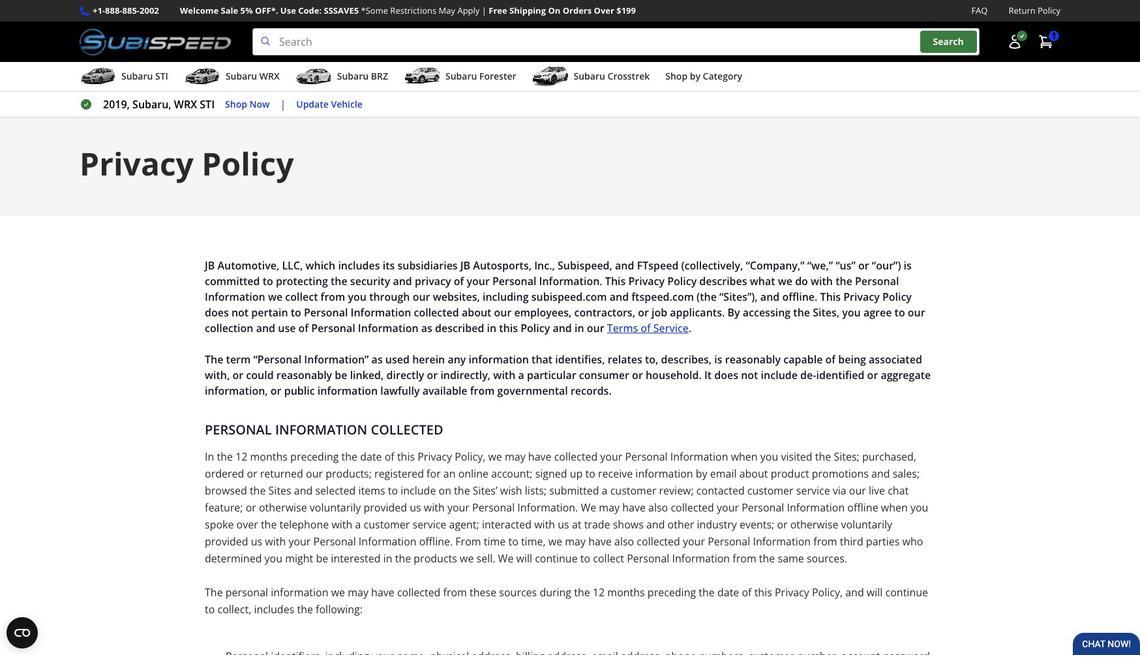 Task type: locate. For each thing, give the bounding box(es) containing it.
0 horizontal spatial be
[[316, 552, 328, 566]]

shipping
[[510, 5, 546, 16]]

date inside the personal information we may have collected from these sources during the 12 months preceding the date of this privacy policy, and will continue to collect, includes the following:
[[718, 586, 740, 600]]

0 vertical spatial does
[[205, 306, 229, 320]]

1 horizontal spatial months
[[608, 586, 645, 600]]

agent;
[[449, 518, 480, 532]]

we up the pertain
[[268, 290, 283, 304]]

return policy
[[1009, 5, 1061, 16]]

voluntarily
[[310, 501, 361, 515], [842, 518, 893, 532]]

1 horizontal spatial about
[[740, 467, 769, 481]]

personal up interested at the bottom
[[314, 535, 356, 549]]

1 vertical spatial reasonably
[[277, 368, 332, 383]]

1 horizontal spatial wrx
[[260, 70, 280, 82]]

off*.
[[255, 5, 278, 16]]

1 vertical spatial as
[[372, 353, 383, 367]]

contractors,
[[575, 306, 636, 320]]

0 vertical spatial months
[[250, 450, 288, 464]]

1 vertical spatial provided
[[205, 535, 248, 549]]

the inside the personal information we may have collected from these sources during the 12 months preceding the date of this privacy policy, and will continue to collect, includes the following:
[[205, 586, 223, 600]]

preceding inside the personal information we may have collected from these sources during the 12 months preceding the date of this privacy policy, and will continue to collect, includes the following:
[[648, 586, 697, 600]]

1 vertical spatial offline.
[[420, 535, 453, 549]]

+1-888-885-2002 link
[[93, 4, 159, 18]]

ordered
[[205, 467, 244, 481]]

as up herein
[[421, 321, 433, 336]]

0 horizontal spatial months
[[250, 450, 288, 464]]

1 horizontal spatial shop
[[666, 70, 688, 82]]

indirectly,
[[441, 368, 491, 383]]

the up with,
[[205, 353, 223, 367]]

subaru up "shop now"
[[226, 70, 257, 82]]

0 horizontal spatial about
[[462, 306, 492, 320]]

spoke
[[205, 518, 234, 532]]

otherwise
[[259, 501, 307, 515], [791, 518, 839, 532]]

have inside the personal information we may have collected from these sources during the 12 months preceding the date of this privacy policy, and will continue to collect, includes the following:
[[371, 586, 395, 600]]

2 horizontal spatial this
[[755, 586, 773, 600]]

0 vertical spatial date
[[360, 450, 382, 464]]

and left other
[[647, 518, 665, 532]]

shop inside dropdown button
[[666, 70, 688, 82]]

1 horizontal spatial we
[[581, 501, 597, 515]]

0 horizontal spatial offline.
[[420, 535, 453, 549]]

personal up receive
[[626, 450, 668, 464]]

with down on
[[424, 501, 445, 515]]

any
[[448, 353, 466, 367]]

personal information collected
[[205, 421, 444, 439]]

with down selected
[[332, 518, 353, 532]]

does inside jb automotive, llc, which includes its subsidiaries jb autosports, inc., subispeed, and ftspeed (collectively, "company," "we," "us" or "our") is committed to protecting the security and privacy of your personal information. this privacy policy describes what we do with the personal information we collect from you through our websites, including subispeed.com and ftspeed.com (the "sites"), and offline. this privacy policy does not pertain to personal information collected about our employees, contractors, or job applicants. by accessing the sites, you agree to our collection and use of personal information as described in this policy and in our
[[205, 306, 229, 320]]

1 horizontal spatial provided
[[364, 501, 407, 515]]

2 vertical spatial this
[[755, 586, 773, 600]]

sites,
[[813, 306, 840, 320]]

1 vertical spatial is
[[715, 353, 723, 367]]

collect,
[[218, 603, 252, 617]]

us
[[410, 501, 421, 515], [558, 518, 570, 532], [251, 535, 262, 549]]

shop for shop now
[[225, 98, 247, 110]]

open widget image
[[7, 617, 38, 649]]

1 horizontal spatial when
[[882, 501, 908, 515]]

0 horizontal spatial customer
[[364, 518, 410, 532]]

wrx down a subaru wrx thumbnail image
[[174, 97, 197, 112]]

from up sources.
[[814, 535, 838, 549]]

when up email
[[731, 450, 758, 464]]

de-
[[801, 368, 817, 383]]

personal up information"
[[312, 321, 356, 336]]

0 horizontal spatial 12
[[236, 450, 248, 464]]

it
[[705, 368, 712, 383]]

1 horizontal spatial as
[[421, 321, 433, 336]]

0 horizontal spatial will
[[517, 552, 533, 566]]

as up linked,
[[372, 353, 383, 367]]

policy down shop now link
[[202, 142, 294, 185]]

1 the from the top
[[205, 353, 223, 367]]

information.
[[539, 274, 603, 289], [518, 501, 578, 515]]

collected inside the personal information we may have collected from these sources during the 12 months preceding the date of this privacy policy, and will continue to collect, includes the following:
[[397, 586, 441, 600]]

1 horizontal spatial this
[[500, 321, 518, 336]]

0 horizontal spatial in
[[384, 552, 393, 566]]

policy
[[1038, 5, 1061, 16], [202, 142, 294, 185], [668, 274, 697, 289], [883, 290, 912, 304], [521, 321, 550, 336]]

1 horizontal spatial is
[[904, 259, 912, 273]]

from inside jb automotive, llc, which includes its subsidiaries jb autosports, inc., subispeed, and ftspeed (collectively, "company," "we," "us" or "our") is committed to protecting the security and privacy of your personal information. this privacy policy describes what we do with the personal information we collect from you through our websites, including subispeed.com and ftspeed.com (the "sites"), and offline. this privacy policy does not pertain to personal information collected about our employees, contractors, or job applicants. by accessing the sites, you agree to our collection and use of personal information as described in this policy and in our
[[321, 290, 346, 304]]

not inside jb automotive, llc, which includes its subsidiaries jb autosports, inc., subispeed, and ftspeed (collectively, "company," "we," "us" or "our") is committed to protecting the security and privacy of your personal information. this privacy policy describes what we do with the personal information we collect from you through our websites, including subispeed.com and ftspeed.com (the "sites"), and offline. this privacy policy does not pertain to personal information collected about our employees, contractors, or job applicants. by accessing the sites, you agree to our collection and use of personal information as described in this policy and in our
[[232, 306, 249, 320]]

and down sources.
[[846, 586, 865, 600]]

0 vertical spatial preceding
[[291, 450, 339, 464]]

1 horizontal spatial not
[[742, 368, 759, 383]]

by left 'category'
[[690, 70, 701, 82]]

0 horizontal spatial shop
[[225, 98, 247, 110]]

information inside the personal information we may have collected from these sources during the 12 months preceding the date of this privacy policy, and will continue to collect, includes the following:
[[271, 586, 329, 600]]

may
[[505, 450, 526, 464], [599, 501, 620, 515], [565, 535, 586, 549], [348, 586, 369, 600]]

receive
[[599, 467, 633, 481]]

your up websites,
[[467, 274, 490, 289]]

0 horizontal spatial also
[[615, 535, 635, 549]]

information up review;
[[636, 467, 694, 481]]

described
[[435, 321, 485, 336]]

from left these
[[444, 586, 467, 600]]

subaru for subaru forester
[[446, 70, 477, 82]]

interested
[[331, 552, 381, 566]]

1 vertical spatial service
[[413, 518, 447, 532]]

offline. inside jb automotive, llc, which includes its subsidiaries jb autosports, inc., subispeed, and ftspeed (collectively, "company," "we," "us" or "our") is committed to protecting the security and privacy of your personal information. this privacy policy describes what we do with the personal information we collect from you through our websites, including subispeed.com and ftspeed.com (the "sites"), and offline. this privacy policy does not pertain to personal information collected about our employees, contractors, or job applicants. by accessing the sites, you agree to our collection and use of personal information as described in this policy and in our
[[783, 290, 818, 304]]

subispeed logo image
[[80, 28, 232, 56]]

collected inside jb automotive, llc, which includes its subsidiaries jb autosports, inc., subispeed, and ftspeed (collectively, "company," "we," "us" or "our") is committed to protecting the security and privacy of your personal information. this privacy policy describes what we do with the personal information we collect from you through our websites, including subispeed.com and ftspeed.com (the "sites"), and offline. this privacy policy does not pertain to personal information collected about our employees, contractors, or job applicants. by accessing the sites, you agree to our collection and use of personal information as described in this policy and in our
[[414, 306, 459, 320]]

collected down products
[[397, 586, 441, 600]]

collect down protecting
[[285, 290, 318, 304]]

a
[[519, 368, 525, 383], [602, 484, 608, 498], [355, 518, 361, 532]]

sti down a subaru wrx thumbnail image
[[200, 97, 215, 112]]

from down indirectly,
[[470, 384, 495, 398]]

by inside in the 12 months preceding the date of this privacy policy, we may have collected your personal information when you visited the sites; purchased, ordered or returned our products; registered for an online account; signed up to receive information by email about product promotions and sales; browsed the sites and selected items to include on the sites' wish lists; submitted a customer review; contacted customer service via our live chat feature; or otherwise voluntarily provided us with your personal information. we may have also collected your personal information offline when you spoke over the telephone with a customer service agent; interacted with us at trade shows and other industry events; or otherwise voluntarily provided us with your personal information offline. from time to time, we may have also collected your personal information from third parties who determined you might be interested in the products we sell. we will continue to collect personal information from the same sources.
[[696, 467, 708, 481]]

1 vertical spatial the
[[205, 586, 223, 600]]

information. down 'lists;'
[[518, 501, 578, 515]]

date inside in the 12 months preceding the date of this privacy policy, we may have collected your personal information when you visited the sites; purchased, ordered or returned our products; registered for an online account; signed up to receive information by email about product promotions and sales; browsed the sites and selected items to include on the sites' wish lists; submitted a customer review; contacted customer service via our live chat feature; or otherwise voluntarily provided us with your personal information. we may have also collected your personal information offline when you spoke over the telephone with a customer service agent; interacted with us at trade shows and other industry events; or otherwise voluntarily provided us with your personal information offline. from time to time, we may have also collected your personal information from third parties who determined you might be interested in the products we sell. we will continue to collect personal information from the same sources.
[[360, 450, 382, 464]]

1 horizontal spatial includes
[[338, 259, 380, 273]]

$199
[[617, 5, 636, 16]]

with inside the term "personal information" as used herein any information that identifies, relates to, describes, is reasonably capable of being associated with, or could reasonably be linked, directly or indirectly, with a particular consumer or household. it does not include de-identified or aggregate information, or public information lawfully available from governmental records.
[[494, 368, 516, 383]]

ftspeed.com
[[632, 290, 694, 304]]

5%
[[241, 5, 253, 16]]

0 vertical spatial is
[[904, 259, 912, 273]]

voluntarily down offline
[[842, 518, 893, 532]]

4 subaru from the left
[[446, 70, 477, 82]]

that
[[532, 353, 553, 367]]

1 horizontal spatial |
[[482, 5, 487, 16]]

free
[[489, 5, 508, 16]]

1 vertical spatial months
[[608, 586, 645, 600]]

1 vertical spatial |
[[280, 97, 286, 112]]

browsed
[[205, 484, 247, 498]]

this
[[606, 274, 626, 289], [821, 290, 841, 304]]

policy, inside the personal information we may have collected from these sources during the 12 months preceding the date of this privacy policy, and will continue to collect, includes the following:
[[813, 586, 843, 600]]

1 horizontal spatial does
[[715, 368, 739, 383]]

0 horizontal spatial as
[[372, 353, 383, 367]]

1 horizontal spatial continue
[[886, 586, 929, 600]]

describes
[[700, 274, 748, 289]]

1 horizontal spatial a
[[519, 368, 525, 383]]

sti inside dropdown button
[[155, 70, 168, 82]]

shop now
[[225, 98, 270, 110]]

1 vertical spatial date
[[718, 586, 740, 600]]

service left via
[[797, 484, 831, 498]]

is right "describes,"
[[715, 353, 723, 367]]

0 horizontal spatial includes
[[254, 603, 295, 617]]

terms of service .
[[607, 321, 692, 336]]

a down receive
[[602, 484, 608, 498]]

crosstrek
[[608, 70, 650, 82]]

or down herein
[[427, 368, 438, 383]]

0 vertical spatial wrx
[[260, 70, 280, 82]]

0 horizontal spatial jb
[[205, 259, 215, 273]]

1 vertical spatial include
[[401, 484, 436, 498]]

1 horizontal spatial include
[[761, 368, 798, 383]]

1 jb from the left
[[205, 259, 215, 273]]

be down information"
[[335, 368, 348, 383]]

us down the registered
[[410, 501, 421, 515]]

months inside the personal information we may have collected from these sources during the 12 months preceding the date of this privacy policy, and will continue to collect, includes the following:
[[608, 586, 645, 600]]

1 horizontal spatial collect
[[594, 552, 625, 566]]

policy, up online
[[455, 450, 486, 464]]

2 subaru from the left
[[226, 70, 257, 82]]

does up collection
[[205, 306, 229, 320]]

you up who
[[911, 501, 929, 515]]

0 horizontal spatial this
[[606, 274, 626, 289]]

to
[[263, 274, 273, 289], [291, 306, 301, 320], [895, 306, 906, 320], [586, 467, 596, 481], [388, 484, 398, 498], [509, 535, 519, 549], [581, 552, 591, 566], [205, 603, 215, 617]]

to up use
[[291, 306, 301, 320]]

jb automotive, llc, which includes its subsidiaries jb autosports, inc., subispeed, and ftspeed (collectively, "company," "we," "us" or "our") is committed to protecting the security and privacy of your personal information. this privacy policy describes what we do with the personal information we collect from you through our websites, including subispeed.com and ftspeed.com (the "sites"), and offline. this privacy policy does not pertain to personal information collected about our employees, contractors, or job applicants. by accessing the sites, you agree to our collection and use of personal information as described in this policy and in our
[[205, 259, 926, 336]]

2 vertical spatial a
[[355, 518, 361, 532]]

shop left now
[[225, 98, 247, 110]]

a subaru wrx thumbnail image image
[[184, 67, 221, 86]]

1 vertical spatial by
[[696, 467, 708, 481]]

0 vertical spatial about
[[462, 306, 492, 320]]

may down at
[[565, 535, 586, 549]]

includes inside jb automotive, llc, which includes its subsidiaries jb autosports, inc., subispeed, and ftspeed (collectively, "company," "we," "us" or "our") is committed to protecting the security and privacy of your personal information. this privacy policy describes what we do with the personal information we collect from you through our websites, including subispeed.com and ftspeed.com (the "sites"), and offline. this privacy policy does not pertain to personal information collected about our employees, contractors, or job applicants. by accessing the sites, you agree to our collection and use of personal information as described in this policy and in our
[[338, 259, 380, 273]]

0 horizontal spatial not
[[232, 306, 249, 320]]

2 the from the top
[[205, 586, 223, 600]]

information
[[469, 353, 529, 367], [318, 384, 378, 398], [636, 467, 694, 481], [271, 586, 329, 600]]

of inside the personal information we may have collected from these sources during the 12 months preceding the date of this privacy policy, and will continue to collect, includes the following:
[[742, 586, 752, 600]]

or left job
[[638, 306, 649, 320]]

sources
[[500, 586, 537, 600]]

may
[[439, 5, 456, 16]]

3 subaru from the left
[[337, 70, 369, 82]]

1 vertical spatial will
[[867, 586, 883, 600]]

+1-
[[93, 5, 105, 16]]

1 vertical spatial this
[[397, 450, 415, 464]]

online
[[459, 467, 489, 481]]

does right it
[[715, 368, 739, 383]]

will
[[517, 552, 533, 566], [867, 586, 883, 600]]

relates
[[608, 353, 643, 367]]

and inside the personal information we may have collected from these sources during the 12 months preceding the date of this privacy policy, and will continue to collect, includes the following:
[[846, 586, 865, 600]]

faq link
[[972, 4, 988, 18]]

subaru for subaru brz
[[337, 70, 369, 82]]

0 vertical spatial a
[[519, 368, 525, 383]]

2019, subaru, wrx sti
[[103, 97, 215, 112]]

2 vertical spatial us
[[251, 535, 262, 549]]

policy, down sources.
[[813, 586, 843, 600]]

during
[[540, 586, 572, 600]]

0 horizontal spatial when
[[731, 450, 758, 464]]

we right the sell. in the bottom left of the page
[[498, 552, 514, 566]]

of inside in the 12 months preceding the date of this privacy policy, we may have collected your personal information when you visited the sites; purchased, ordered or returned our products; registered for an online account; signed up to receive information by email about product promotions and sales; browsed the sites and selected items to include on the sites' wish lists; submitted a customer review; contacted customer service via our live chat feature; or otherwise voluntarily provided us with your personal information. we may have also collected your personal information offline when you spoke over the telephone with a customer service agent; interacted with us at trade shows and other industry events; or otherwise voluntarily provided us with your personal information offline. from time to time, we may have also collected your personal information from third parties who determined you might be interested in the products we sell. we will continue to collect personal information from the same sources.
[[385, 450, 395, 464]]

0 horizontal spatial this
[[397, 450, 415, 464]]

and down the pertain
[[256, 321, 275, 336]]

by
[[690, 70, 701, 82], [696, 467, 708, 481]]

1 vertical spatial information.
[[518, 501, 578, 515]]

information. inside in the 12 months preceding the date of this privacy policy, we may have collected your personal information when you visited the sites; purchased, ordered or returned our products; registered for an online account; signed up to receive information by email about product promotions and sales; browsed the sites and selected items to include on the sites' wish lists; submitted a customer review; contacted customer service via our live chat feature; or otherwise voluntarily provided us with your personal information. we may have also collected your personal information offline when you spoke over the telephone with a customer service agent; interacted with us at trade shows and other industry events; or otherwise voluntarily provided us with your personal information offline. from time to time, we may have also collected your personal information from third parties who determined you might be interested in the products we sell. we will continue to collect personal information from the same sources.
[[518, 501, 578, 515]]

jb
[[205, 259, 215, 273], [461, 259, 471, 273]]

this up contractors,
[[606, 274, 626, 289]]

privacy down "ftspeed"
[[629, 274, 665, 289]]

customer down items
[[364, 518, 410, 532]]

subispeed.com
[[532, 290, 607, 304]]

in right described
[[487, 321, 497, 336]]

wrx
[[260, 70, 280, 82], [174, 97, 197, 112]]

0 vertical spatial also
[[649, 501, 669, 515]]

or down "relates"
[[633, 368, 643, 383]]

directly
[[387, 368, 425, 383]]

associated
[[869, 353, 923, 367]]

subaru left 'brz'
[[337, 70, 369, 82]]

return policy link
[[1009, 4, 1061, 18]]

from inside the personal information we may have collected from these sources during the 12 months preceding the date of this privacy policy, and will continue to collect, includes the following:
[[444, 586, 467, 600]]

includes
[[338, 259, 380, 273], [254, 603, 295, 617]]

policy down employees,
[[521, 321, 550, 336]]

1 horizontal spatial otherwise
[[791, 518, 839, 532]]

personal
[[226, 586, 268, 600]]

1 vertical spatial voluntarily
[[842, 518, 893, 532]]

0 vertical spatial offline.
[[783, 290, 818, 304]]

0 vertical spatial includes
[[338, 259, 380, 273]]

third
[[841, 535, 864, 549]]

privacy up for
[[418, 450, 452, 464]]

privacy up 'agree'
[[844, 290, 880, 304]]

0 horizontal spatial reasonably
[[277, 368, 332, 383]]

does inside the term "personal information" as used herein any information that identifies, relates to, describes, is reasonably capable of being associated with, or could reasonably be linked, directly or indirectly, with a particular consumer or household. it does not include de-identified or aggregate information, or public information lawfully available from governmental records.
[[715, 368, 739, 383]]

service up products
[[413, 518, 447, 532]]

information. up subispeed.com
[[539, 274, 603, 289]]

1 horizontal spatial date
[[718, 586, 740, 600]]

include inside the term "personal information" as used herein any information that identifies, relates to, describes, is reasonably capable of being associated with, or could reasonably be linked, directly or indirectly, with a particular consumer or household. it does not include de-identified or aggregate information, or public information lawfully available from governmental records.
[[761, 368, 798, 383]]

from inside the term "personal information" as used herein any information that identifies, relates to, describes, is reasonably capable of being associated with, or could reasonably be linked, directly or indirectly, with a particular consumer or household. it does not include de-identified or aggregate information, or public information lawfully available from governmental records.
[[470, 384, 495, 398]]

the up collect,
[[205, 586, 223, 600]]

privacy inside the personal information we may have collected from these sources during the 12 months preceding the date of this privacy policy, and will continue to collect, includes the following:
[[775, 586, 810, 600]]

1 vertical spatial sti
[[200, 97, 215, 112]]

subaru inside "dropdown button"
[[226, 70, 257, 82]]

collect inside in the 12 months preceding the date of this privacy policy, we may have collected your personal information when you visited the sites; purchased, ordered or returned our products; registered for an online account; signed up to receive information by email about product promotions and sales; browsed the sites and selected items to include on the sites' wish lists; submitted a customer review; contacted customer service via our live chat feature; or otherwise voluntarily provided us with your personal information. we may have also collected your personal information offline when you spoke over the telephone with a customer service agent; interacted with us at trade shows and other industry events; or otherwise voluntarily provided us with your personal information offline. from time to time, we may have also collected your personal information from third parties who determined you might be interested in the products we sell. we will continue to collect personal information from the same sources.
[[594, 552, 625, 566]]

we up following:
[[331, 586, 345, 600]]

5 subaru from the left
[[574, 70, 606, 82]]

collect
[[285, 290, 318, 304], [594, 552, 625, 566]]

by
[[728, 306, 741, 320]]

1 vertical spatial continue
[[886, 586, 929, 600]]

have down interested at the bottom
[[371, 586, 395, 600]]

a up interested at the bottom
[[355, 518, 361, 532]]

"sites"),
[[720, 290, 758, 304]]

1 horizontal spatial service
[[797, 484, 831, 498]]

12 inside the personal information we may have collected from these sources during the 12 months preceding the date of this privacy policy, and will continue to collect, includes the following:
[[593, 586, 605, 600]]

which
[[306, 259, 336, 273]]

policy up 1
[[1038, 5, 1061, 16]]

particular
[[527, 368, 577, 383]]

capable
[[784, 353, 823, 367]]

now
[[250, 98, 270, 110]]

1 vertical spatial does
[[715, 368, 739, 383]]

ftspeed
[[637, 259, 679, 273]]

may inside the personal information we may have collected from these sources during the 12 months preceding the date of this privacy policy, and will continue to collect, includes the following:
[[348, 586, 369, 600]]

a subaru forester thumbnail image image
[[404, 67, 441, 86]]

information inside in the 12 months preceding the date of this privacy policy, we may have collected your personal information when you visited the sites; purchased, ordered or returned our products; registered for an online account; signed up to receive information by email about product promotions and sales; browsed the sites and selected items to include on the sites' wish lists; submitted a customer review; contacted customer service via our live chat feature; or otherwise voluntarily provided us with your personal information. we may have also collected your personal information offline when you spoke over the telephone with a customer service agent; interacted with us at trade shows and other industry events; or otherwise voluntarily provided us with your personal information offline. from time to time, we may have also collected your personal information from third parties who determined you might be interested in the products we sell. we will continue to collect personal information from the same sources.
[[636, 467, 694, 481]]

being
[[839, 353, 867, 367]]

from down which
[[321, 290, 346, 304]]

selected
[[316, 484, 356, 498]]

subaru for subaru sti
[[121, 70, 153, 82]]

1 vertical spatial includes
[[254, 603, 295, 617]]

0 horizontal spatial continue
[[535, 552, 578, 566]]

personal down protecting
[[304, 306, 348, 320]]

used
[[386, 353, 410, 367]]

items
[[359, 484, 385, 498]]

in down contractors,
[[575, 321, 585, 336]]

0 horizontal spatial wrx
[[174, 97, 197, 112]]

a subaru crosstrek thumbnail image image
[[532, 67, 569, 86]]

1 horizontal spatial jb
[[461, 259, 471, 273]]

0 horizontal spatial us
[[251, 535, 262, 549]]

includes up the security
[[338, 259, 380, 273]]

will down time,
[[517, 552, 533, 566]]

information
[[205, 290, 265, 304], [351, 306, 411, 320], [358, 321, 419, 336], [671, 450, 729, 464], [787, 501, 845, 515], [359, 535, 417, 549], [753, 535, 811, 549], [673, 552, 730, 566]]

wrx inside "dropdown button"
[[260, 70, 280, 82]]

is right "our")
[[904, 259, 912, 273]]

parties
[[867, 535, 900, 549]]

0 vertical spatial we
[[581, 501, 597, 515]]

1 subaru from the left
[[121, 70, 153, 82]]

0 vertical spatial provided
[[364, 501, 407, 515]]

1 vertical spatial wrx
[[174, 97, 197, 112]]

1 vertical spatial shop
[[225, 98, 247, 110]]

when
[[731, 450, 758, 464], [882, 501, 908, 515]]

0 vertical spatial by
[[690, 70, 701, 82]]

offline.
[[783, 290, 818, 304], [420, 535, 453, 549]]

1 horizontal spatial offline.
[[783, 290, 818, 304]]

as inside jb automotive, llc, which includes its subsidiaries jb autosports, inc., subispeed, and ftspeed (collectively, "company," "we," "us" or "our") is committed to protecting the security and privacy of your personal information. this privacy policy describes what we do with the personal information we collect from you through our websites, including subispeed.com and ftspeed.com (the "sites"), and offline. this privacy policy does not pertain to personal information collected about our employees, contractors, or job applicants. by accessing the sites, you agree to our collection and use of personal information as described in this policy and in our
[[421, 321, 433, 336]]

customer
[[611, 484, 657, 498], [748, 484, 794, 498], [364, 518, 410, 532]]

the inside the term "personal information" as used herein any information that identifies, relates to, describes, is reasonably capable of being associated with, or could reasonably be linked, directly or indirectly, with a particular consumer or household. it does not include de-identified or aggregate information, or public information lawfully available from governmental records.
[[205, 353, 223, 367]]

restrictions
[[391, 5, 437, 16]]

this inside jb automotive, llc, which includes its subsidiaries jb autosports, inc., subispeed, and ftspeed (collectively, "company," "we," "us" or "our") is committed to protecting the security and privacy of your personal information. this privacy policy describes what we do with the personal information we collect from you through our websites, including subispeed.com and ftspeed.com (the "sites"), and offline. this privacy policy does not pertain to personal information collected about our employees, contractors, or job applicants. by accessing the sites, you agree to our collection and use of personal information as described in this policy and in our
[[500, 321, 518, 336]]

1 vertical spatial otherwise
[[791, 518, 839, 532]]

you
[[348, 290, 367, 304], [843, 306, 861, 320], [761, 450, 779, 464], [911, 501, 929, 515], [265, 552, 283, 566]]

collected
[[414, 306, 459, 320], [555, 450, 598, 464], [671, 501, 715, 515], [637, 535, 681, 549], [397, 586, 441, 600]]

be right might
[[316, 552, 328, 566]]

reasonably down the accessing
[[726, 353, 781, 367]]

public
[[284, 384, 315, 398]]

| left free
[[482, 5, 487, 16]]

about inside in the 12 months preceding the date of this privacy policy, we may have collected your personal information when you visited the sites; purchased, ordered or returned our products; registered for an online account; signed up to receive information by email about product promotions and sales; browsed the sites and selected items to include on the sites' wish lists; submitted a customer review; contacted customer service via our live chat feature; or otherwise voluntarily provided us with your personal information. we may have also collected your personal information offline when you spoke over the telephone with a customer service agent; interacted with us at trade shows and other industry events; or otherwise voluntarily provided us with your personal information offline. from time to time, we may have also collected your personal information from third parties who determined you might be interested in the products we sell. we will continue to collect personal information from the same sources.
[[740, 467, 769, 481]]

0 horizontal spatial service
[[413, 518, 447, 532]]

12 up ordered
[[236, 450, 248, 464]]

security
[[350, 274, 390, 289]]

0 horizontal spatial include
[[401, 484, 436, 498]]

1 vertical spatial not
[[742, 368, 759, 383]]

subaru left crosstrek
[[574, 70, 606, 82]]

subaru up 'subaru,'
[[121, 70, 153, 82]]

include inside in the 12 months preceding the date of this privacy policy, we may have collected your personal information when you visited the sites; purchased, ordered or returned our products; registered for an online account; signed up to receive information by email about product promotions and sales; browsed the sites and selected items to include on the sites' wish lists; submitted a customer review; contacted customer service via our live chat feature; or otherwise voluntarily provided us with your personal information. we may have also collected your personal information offline when you spoke over the telephone with a customer service agent; interacted with us at trade shows and other industry events; or otherwise voluntarily provided us with your personal information offline. from time to time, we may have also collected your personal information from third parties who determined you might be interested in the products we sell. we will continue to collect personal information from the same sources.
[[401, 484, 436, 498]]

privacy
[[415, 274, 451, 289]]

0 vertical spatial 12
[[236, 450, 248, 464]]

0 horizontal spatial we
[[498, 552, 514, 566]]

preceding inside in the 12 months preceding the date of this privacy policy, we may have collected your personal information when you visited the sites; purchased, ordered or returned our products; registered for an online account; signed up to receive information by email about product promotions and sales; browsed the sites and selected items to include on the sites' wish lists; submitted a customer review; contacted customer service via our live chat feature; or otherwise voluntarily provided us with your personal information. we may have also collected your personal information offline when you spoke over the telephone with a customer service agent; interacted with us at trade shows and other industry events; or otherwise voluntarily provided us with your personal information offline. from time to time, we may have also collected your personal information from third parties who determined you might be interested in the products we sell. we will continue to collect personal information from the same sources.
[[291, 450, 339, 464]]



Task type: describe. For each thing, give the bounding box(es) containing it.
update
[[296, 98, 329, 110]]

personal down industry
[[708, 535, 751, 549]]

term
[[226, 353, 251, 367]]

have up shows
[[623, 501, 646, 515]]

may up account; in the left bottom of the page
[[505, 450, 526, 464]]

1 button
[[1033, 29, 1061, 55]]

2002
[[140, 5, 159, 16]]

your inside jb automotive, llc, which includes its subsidiaries jb autosports, inc., subispeed, and ftspeed (collectively, "company," "we," "us" or "our") is committed to protecting the security and privacy of your personal information. this privacy policy describes what we do with the personal information we collect from you through our websites, including subispeed.com and ftspeed.com (the "sites"), and offline. this privacy policy does not pertain to personal information collected about our employees, contractors, or job applicants. by accessing the sites, you agree to our collection and use of personal information as described in this policy and in our
[[467, 274, 490, 289]]

orders
[[563, 5, 592, 16]]

shows
[[613, 518, 644, 532]]

this inside the personal information we may have collected from these sources during the 12 months preceding the date of this privacy policy, and will continue to collect, includes the following:
[[755, 586, 773, 600]]

by inside dropdown button
[[690, 70, 701, 82]]

0 vertical spatial service
[[797, 484, 831, 498]]

or down term
[[233, 368, 244, 383]]

personal up events;
[[742, 501, 785, 515]]

(collectively,
[[682, 259, 744, 273]]

months inside in the 12 months preceding the date of this privacy policy, we may have collected your personal information when you visited the sites; purchased, ordered or returned our products; registered for an online account; signed up to receive information by email about product promotions and sales; browsed the sites and selected items to include on the sites' wish lists; submitted a customer review; contacted customer service via our live chat feature; or otherwise voluntarily provided us with your personal information. we may have also collected your personal information offline when you spoke over the telephone with a customer service agent; interacted with us at trade shows and other industry events; or otherwise voluntarily provided us with your personal information offline. from time to time, we may have also collected your personal information from third parties who determined you might be interested in the products we sell. we will continue to collect personal information from the same sources.
[[250, 450, 288, 464]]

pertain
[[251, 306, 288, 320]]

your up might
[[289, 535, 311, 549]]

885-
[[122, 5, 140, 16]]

to down automotive,
[[263, 274, 273, 289]]

and up the through
[[393, 274, 412, 289]]

registered
[[375, 467, 424, 481]]

our up selected
[[306, 467, 323, 481]]

you up product
[[761, 450, 779, 464]]

household.
[[646, 368, 702, 383]]

collected up other
[[671, 501, 715, 515]]

chat
[[888, 484, 909, 498]]

about inside jb automotive, llc, which includes its subsidiaries jb autosports, inc., subispeed, and ftspeed (collectively, "company," "we," "us" or "our") is committed to protecting the security and privacy of your personal information. this privacy policy describes what we do with the personal information we collect from you through our websites, including subispeed.com and ftspeed.com (the "sites"), and offline. this privacy policy does not pertain to personal information collected about our employees, contractors, or job applicants. by accessing the sites, you agree to our collection and use of personal information as described in this policy and in our
[[462, 306, 492, 320]]

this inside in the 12 months preceding the date of this privacy policy, we may have collected your personal information when you visited the sites; purchased, ordered or returned our products; registered for an online account; signed up to receive information by email about product promotions and sales; browsed the sites and selected items to include on the sites' wish lists; submitted a customer review; contacted customer service via our live chat feature; or otherwise voluntarily provided us with your personal information. we may have also collected your personal information offline when you spoke over the telephone with a customer service agent; interacted with us at trade shows and other industry events; or otherwise voluntarily provided us with your personal information offline. from time to time, we may have also collected your personal information from third parties who determined you might be interested in the products we sell. we will continue to collect personal information from the same sources.
[[397, 450, 415, 464]]

you down the security
[[348, 290, 367, 304]]

is inside the term "personal information" as used herein any information that identifies, relates to, describes, is reasonably capable of being associated with, or could reasonably be linked, directly or indirectly, with a particular consumer or household. it does not include de-identified or aggregate information, or public information lawfully available from governmental records.
[[715, 353, 723, 367]]

subaru sti
[[121, 70, 168, 82]]

and down employees,
[[553, 321, 572, 336]]

privacy inside in the 12 months preceding the date of this privacy policy, we may have collected your personal information when you visited the sites; purchased, ordered or returned our products; registered for an online account; signed up to receive information by email about product promotions and sales; browsed the sites and selected items to include on the sites' wish lists; submitted a customer review; contacted customer service via our live chat feature; or otherwise voluntarily provided us with your personal information. we may have also collected your personal information offline when you spoke over the telephone with a customer service agent; interacted with us at trade shows and other industry events; or otherwise voluntarily provided us with your personal information offline. from time to time, we may have also collected your personal information from third parties who determined you might be interested in the products we sell. we will continue to collect personal information from the same sources.
[[418, 450, 452, 464]]

autosports,
[[473, 259, 532, 273]]

information,
[[205, 384, 268, 398]]

feature;
[[205, 501, 243, 515]]

our down including
[[494, 306, 512, 320]]

subaru sti button
[[80, 65, 168, 91]]

your down other
[[683, 535, 706, 549]]

policy inside 'return policy' link
[[1038, 5, 1061, 16]]

or down associated
[[868, 368, 879, 383]]

personal down "our")
[[856, 274, 900, 289]]

1 vertical spatial also
[[615, 535, 635, 549]]

subaru for subaru crosstrek
[[574, 70, 606, 82]]

personal up including
[[493, 274, 537, 289]]

visited
[[782, 450, 813, 464]]

or right ordered
[[247, 467, 258, 481]]

on
[[549, 5, 561, 16]]

or up over
[[246, 501, 256, 515]]

personal down shows
[[627, 552, 670, 566]]

terms of service link
[[607, 321, 689, 336]]

the for the personal information we may have collected from these sources during the 12 months preceding the date of this privacy policy, and will continue to collect, includes the following:
[[205, 586, 223, 600]]

committed
[[205, 274, 260, 289]]

collected down other
[[637, 535, 681, 549]]

to right up
[[586, 467, 596, 481]]

and left "ftspeed"
[[616, 259, 635, 273]]

our up offline
[[850, 484, 867, 498]]

may up trade
[[599, 501, 620, 515]]

to down at
[[581, 552, 591, 566]]

records.
[[571, 384, 612, 398]]

*some
[[361, 5, 388, 16]]

forester
[[480, 70, 517, 82]]

submitted
[[550, 484, 599, 498]]

our down the privacy
[[413, 290, 430, 304]]

products
[[414, 552, 457, 566]]

2 horizontal spatial a
[[602, 484, 608, 498]]

with inside jb automotive, llc, which includes its subsidiaries jb autosports, inc., subispeed, and ftspeed (collectively, "company," "we," "us" or "our") is committed to protecting the security and privacy of your personal information. this privacy policy describes what we do with the personal information we collect from you through our websites, including subispeed.com and ftspeed.com (the "sites"), and offline. this privacy policy does not pertain to personal information collected about our employees, contractors, or job applicants. by accessing the sites, you agree to our collection and use of personal information as described in this policy and in our
[[811, 274, 834, 289]]

1 horizontal spatial customer
[[611, 484, 657, 498]]

and up live
[[872, 467, 891, 481]]

a inside the term "personal information" as used herein any information that identifies, relates to, describes, is reasonably capable of being associated with, or could reasonably be linked, directly or indirectly, with a particular consumer or household. it does not include de-identified or aggregate information, or public information lawfully available from governmental records.
[[519, 368, 525, 383]]

be inside the term "personal information" as used herein any information that identifies, relates to, describes, is reasonably capable of being associated with, or could reasonably be linked, directly or indirectly, with a particular consumer or household. it does not include de-identified or aggregate information, or public information lawfully available from governmental records.
[[335, 368, 348, 383]]

privacy down 'subaru,'
[[80, 142, 194, 185]]

terms
[[607, 321, 638, 336]]

888-
[[105, 5, 122, 16]]

over
[[237, 518, 258, 532]]

is inside jb automotive, llc, which includes its subsidiaries jb autosports, inc., subispeed, and ftspeed (collectively, "company," "we," "us" or "our") is committed to protecting the security and privacy of your personal information. this privacy policy describes what we do with the personal information we collect from you through our websites, including subispeed.com and ftspeed.com (the "sites"), and offline. this privacy policy does not pertain to personal information collected about our employees, contractors, or job applicants. by accessing the sites, you agree to our collection and use of personal information as described in this policy and in our
[[904, 259, 912, 273]]

offline
[[848, 501, 879, 515]]

a subaru brz thumbnail image image
[[296, 67, 332, 86]]

1 horizontal spatial in
[[487, 321, 497, 336]]

not inside the term "personal information" as used herein any information that identifies, relates to, describes, is reasonably capable of being associated with, or could reasonably be linked, directly or indirectly, with a particular consumer or household. it does not include de-identified or aggregate information, or public information lawfully available from governmental records.
[[742, 368, 759, 383]]

sources.
[[807, 552, 848, 566]]

information up indirectly,
[[469, 353, 529, 367]]

search input field
[[253, 28, 980, 56]]

we left do
[[778, 274, 793, 289]]

to down interacted
[[509, 535, 519, 549]]

describes,
[[662, 353, 712, 367]]

2 horizontal spatial in
[[575, 321, 585, 336]]

0 vertical spatial voluntarily
[[310, 501, 361, 515]]

sale
[[221, 5, 238, 16]]

on
[[439, 484, 452, 498]]

sell.
[[477, 552, 496, 566]]

applicants.
[[671, 306, 725, 320]]

have up the signed
[[529, 450, 552, 464]]

return
[[1009, 5, 1036, 16]]

in the 12 months preceding the date of this privacy policy, we may have collected your personal information when you visited the sites; purchased, ordered or returned our products; registered for an online account; signed up to receive information by email about product promotions and sales; browsed the sites and selected items to include on the sites' wish lists; submitted a customer review; contacted customer service via our live chat feature; or otherwise voluntarily provided us with your personal information. we may have also collected your personal information offline when you spoke over the telephone with a customer service agent; interacted with us at trade shows and other industry events; or otherwise voluntarily provided us with your personal information offline. from time to time, we may have also collected your personal information from third parties who determined you might be interested in the products we sell. we will continue to collect personal information from the same sources.
[[205, 450, 929, 566]]

and up the accessing
[[761, 290, 780, 304]]

or down "could"
[[271, 384, 282, 398]]

we right time,
[[549, 535, 563, 549]]

our right 'agree'
[[908, 306, 926, 320]]

interacted
[[482, 518, 532, 532]]

with up might
[[265, 535, 286, 549]]

your up agent;
[[448, 501, 470, 515]]

in inside in the 12 months preceding the date of this privacy policy, we may have collected your personal information when you visited the sites; purchased, ordered or returned our products; registered for an online account; signed up to receive information by email about product promotions and sales; browsed the sites and selected items to include on the sites' wish lists; submitted a customer review; contacted customer service via our live chat feature; or otherwise voluntarily provided us with your personal information. we may have also collected your personal information offline when you spoke over the telephone with a customer service agent; interacted with us at trade shows and other industry events; or otherwise voluntarily provided us with your personal information offline. from time to time, we may have also collected your personal information from third parties who determined you might be interested in the products we sell. we will continue to collect personal information from the same sources.
[[384, 552, 393, 566]]

collected up up
[[555, 450, 598, 464]]

0 horizontal spatial |
[[280, 97, 286, 112]]

sites;
[[834, 450, 860, 464]]

"our")
[[873, 259, 902, 273]]

use
[[281, 5, 296, 16]]

information
[[275, 421, 368, 439]]

0 vertical spatial reasonably
[[726, 353, 781, 367]]

from
[[456, 535, 481, 549]]

use
[[278, 321, 296, 336]]

we inside the personal information we may have collected from these sources during the 12 months preceding the date of this privacy policy, and will continue to collect, includes the following:
[[331, 586, 345, 600]]

of inside the term "personal information" as used herein any information that identifies, relates to, describes, is reasonably capable of being associated with, or could reasonably be linked, directly or indirectly, with a particular consumer or household. it does not include de-identified or aggregate information, or public information lawfully available from governmental records.
[[826, 353, 836, 367]]

1 vertical spatial us
[[558, 518, 570, 532]]

linked,
[[350, 368, 384, 383]]

button image
[[1008, 34, 1023, 50]]

be inside in the 12 months preceding the date of this privacy policy, we may have collected your personal information when you visited the sites; purchased, ordered or returned our products; registered for an online account; signed up to receive information by email about product promotions and sales; browsed the sites and selected items to include on the sites' wish lists; submitted a customer review; contacted customer service via our live chat feature; or otherwise voluntarily provided us with your personal information. we may have also collected your personal information offline when you spoke over the telephone with a customer service agent; interacted with us at trade shows and other industry events; or otherwise voluntarily provided us with your personal information offline. from time to time, we may have also collected your personal information from third parties who determined you might be interested in the products we sell. we will continue to collect personal information from the same sources.
[[316, 552, 328, 566]]

0 vertical spatial us
[[410, 501, 421, 515]]

who
[[903, 535, 924, 549]]

the for the term "personal information" as used herein any information that identifies, relates to, describes, is reasonably capable of being associated with, or could reasonably be linked, directly or indirectly, with a particular consumer or household. it does not include de-identified or aggregate information, or public information lawfully available from governmental records.
[[205, 353, 223, 367]]

and up contractors,
[[610, 290, 629, 304]]

identifies,
[[556, 353, 605, 367]]

subispeed,
[[558, 259, 613, 273]]

to down the registered
[[388, 484, 398, 498]]

1 horizontal spatial voluntarily
[[842, 518, 893, 532]]

0 horizontal spatial provided
[[205, 535, 248, 549]]

or right "us"
[[859, 259, 870, 273]]

collected
[[371, 421, 444, 439]]

(the
[[697, 290, 717, 304]]

subaru forester button
[[404, 65, 517, 91]]

or right events;
[[778, 518, 788, 532]]

policy up 'agree'
[[883, 290, 912, 304]]

0 horizontal spatial otherwise
[[259, 501, 307, 515]]

have down trade
[[589, 535, 612, 549]]

2 jb from the left
[[461, 259, 471, 273]]

time
[[484, 535, 506, 549]]

subaru,
[[133, 97, 171, 112]]

shop by category
[[666, 70, 743, 82]]

personal down the sites'
[[473, 501, 515, 515]]

2 horizontal spatial customer
[[748, 484, 794, 498]]

policy up ftspeed.com
[[668, 274, 697, 289]]

code:
[[298, 5, 322, 16]]

contacted
[[697, 484, 745, 498]]

12 inside in the 12 months preceding the date of this privacy policy, we may have collected your personal information when you visited the sites; purchased, ordered or returned our products; registered for an online account; signed up to receive information by email about product promotions and sales; browsed the sites and selected items to include on the sites' wish lists; submitted a customer review; contacted customer service via our live chat feature; or otherwise voluntarily provided us with your personal information. we may have also collected your personal information offline when you spoke over the telephone with a customer service agent; interacted with us at trade shows and other industry events; or otherwise voluntarily provided us with your personal information offline. from time to time, we may have also collected your personal information from third parties who determined you might be interested in the products we sell. we will continue to collect personal information from the same sources.
[[236, 450, 248, 464]]

our down contractors,
[[587, 321, 605, 336]]

1 horizontal spatial this
[[821, 290, 841, 304]]

including
[[483, 290, 529, 304]]

1 vertical spatial when
[[882, 501, 908, 515]]

a subaru sti thumbnail image image
[[80, 67, 116, 86]]

product
[[771, 467, 810, 481]]

will inside the personal information we may have collected from these sources during the 12 months preceding the date of this privacy policy, and will continue to collect, includes the following:
[[867, 586, 883, 600]]

collect inside jb automotive, llc, which includes its subsidiaries jb autosports, inc., subispeed, and ftspeed (collectively, "company," "we," "us" or "our") is committed to protecting the security and privacy of your personal information. this privacy policy describes what we do with the personal information we collect from you through our websites, including subispeed.com and ftspeed.com (the "sites"), and offline. this privacy policy does not pertain to personal information collected about our employees, contractors, or job applicants. by accessing the sites, you agree to our collection and use of personal information as described in this policy and in our
[[285, 290, 318, 304]]

subsidiaries
[[398, 259, 458, 273]]

to right 'agree'
[[895, 306, 906, 320]]

and right sites
[[294, 484, 313, 498]]

2019,
[[103, 97, 130, 112]]

determined
[[205, 552, 262, 566]]

search button
[[921, 31, 978, 53]]

automotive,
[[218, 259, 280, 273]]

you left might
[[265, 552, 283, 566]]

information down linked,
[[318, 384, 378, 398]]

do
[[796, 274, 809, 289]]

same
[[778, 552, 805, 566]]

you right sites,
[[843, 306, 861, 320]]

"company,"
[[746, 259, 805, 273]]

llc,
[[282, 259, 303, 273]]

information. inside jb automotive, llc, which includes its subsidiaries jb autosports, inc., subispeed, and ftspeed (collectively, "company," "we," "us" or "our") is committed to protecting the security and privacy of your personal information. this privacy policy describes what we do with the personal information we collect from you through our websites, including subispeed.com and ftspeed.com (the "sites"), and offline. this privacy policy does not pertain to personal information collected about our employees, contractors, or job applicants. by accessing the sites, you agree to our collection and use of personal information as described in this policy and in our
[[539, 274, 603, 289]]

might
[[285, 552, 313, 566]]

faq
[[972, 5, 988, 16]]

we up account; in the left bottom of the page
[[489, 450, 502, 464]]

includes inside the personal information we may have collected from these sources during the 12 months preceding the date of this privacy policy, and will continue to collect, includes the following:
[[254, 603, 295, 617]]

lawfully
[[381, 384, 420, 398]]

inc.,
[[535, 259, 555, 273]]

0 vertical spatial |
[[482, 5, 487, 16]]

service
[[654, 321, 689, 336]]

as inside the term "personal information" as used herein any information that identifies, relates to, describes, is reasonably capable of being associated with, or could reasonably be linked, directly or indirectly, with a particular consumer or household. it does not include de-identified or aggregate information, or public information lawfully available from governmental records.
[[372, 353, 383, 367]]

1 vertical spatial we
[[498, 552, 514, 566]]

we down from
[[460, 552, 474, 566]]

with up time,
[[535, 518, 556, 532]]

category
[[703, 70, 743, 82]]

governmental
[[498, 384, 568, 398]]

wish
[[500, 484, 523, 498]]

0 horizontal spatial a
[[355, 518, 361, 532]]

subaru for subaru wrx
[[226, 70, 257, 82]]

continue inside the personal information we may have collected from these sources during the 12 months preceding the date of this privacy policy, and will continue to collect, includes the following:
[[886, 586, 929, 600]]

from down events;
[[733, 552, 757, 566]]

shop now link
[[225, 97, 270, 112]]

offline. inside in the 12 months preceding the date of this privacy policy, we may have collected your personal information when you visited the sites; purchased, ordered or returned our products; registered for an online account; signed up to receive information by email about product promotions and sales; browsed the sites and selected items to include on the sites' wish lists; submitted a customer review; contacted customer service via our live chat feature; or otherwise voluntarily provided us with your personal information. we may have also collected your personal information offline when you spoke over the telephone with a customer service agent; interacted with us at trade shows and other industry events; or otherwise voluntarily provided us with your personal information offline. from time to time, we may have also collected your personal information from third parties who determined you might be interested in the products we sell. we will continue to collect personal information from the same sources.
[[420, 535, 453, 549]]

account;
[[492, 467, 533, 481]]

up
[[570, 467, 583, 481]]

an
[[444, 467, 456, 481]]

1 horizontal spatial also
[[649, 501, 669, 515]]

your up receive
[[601, 450, 623, 464]]

will inside in the 12 months preceding the date of this privacy policy, we may have collected your personal information when you visited the sites; purchased, ordered or returned our products; registered for an online account; signed up to receive information by email about product promotions and sales; browsed the sites and selected items to include on the sites' wish lists; submitted a customer review; contacted customer service via our live chat feature; or otherwise voluntarily provided us with your personal information. we may have also collected your personal information offline when you spoke over the telephone with a customer service agent; interacted with us at trade shows and other industry events; or otherwise voluntarily provided us with your personal information offline. from time to time, we may have also collected your personal information from third parties who determined you might be interested in the products we sell. we will continue to collect personal information from the same sources.
[[517, 552, 533, 566]]

policy, inside in the 12 months preceding the date of this privacy policy, we may have collected your personal information when you visited the sites; purchased, ordered or returned our products; registered for an online account; signed up to receive information by email about product promotions and sales; browsed the sites and selected items to include on the sites' wish lists; submitted a customer review; contacted customer service via our live chat feature; or otherwise voluntarily provided us with your personal information. we may have also collected your personal information offline when you spoke over the telephone with a customer service agent; interacted with us at trade shows and other industry events; or otherwise voluntarily provided us with your personal information offline. from time to time, we may have also collected your personal information from third parties who determined you might be interested in the products we sell. we will continue to collect personal information from the same sources.
[[455, 450, 486, 464]]

your down contacted
[[717, 501, 740, 515]]

continue inside in the 12 months preceding the date of this privacy policy, we may have collected your personal information when you visited the sites; purchased, ordered or returned our products; registered for an online account; signed up to receive information by email about product promotions and sales; browsed the sites and selected items to include on the sites' wish lists; submitted a customer review; contacted customer service via our live chat feature; or otherwise voluntarily provided us with your personal information. we may have also collected your personal information offline when you spoke over the telephone with a customer service agent; interacted with us at trade shows and other industry events; or otherwise voluntarily provided us with your personal information offline. from time to time, we may have also collected your personal information from third parties who determined you might be interested in the products we sell. we will continue to collect personal information from the same sources.
[[535, 552, 578, 566]]

herein
[[413, 353, 445, 367]]

shop for shop by category
[[666, 70, 688, 82]]

subaru crosstrek
[[574, 70, 650, 82]]

to inside the personal information we may have collected from these sources during the 12 months preceding the date of this privacy policy, and will continue to collect, includes the following:
[[205, 603, 215, 617]]

shop by category button
[[666, 65, 743, 91]]



Task type: vqa. For each thing, say whether or not it's contained in the screenshot.
2014,
no



